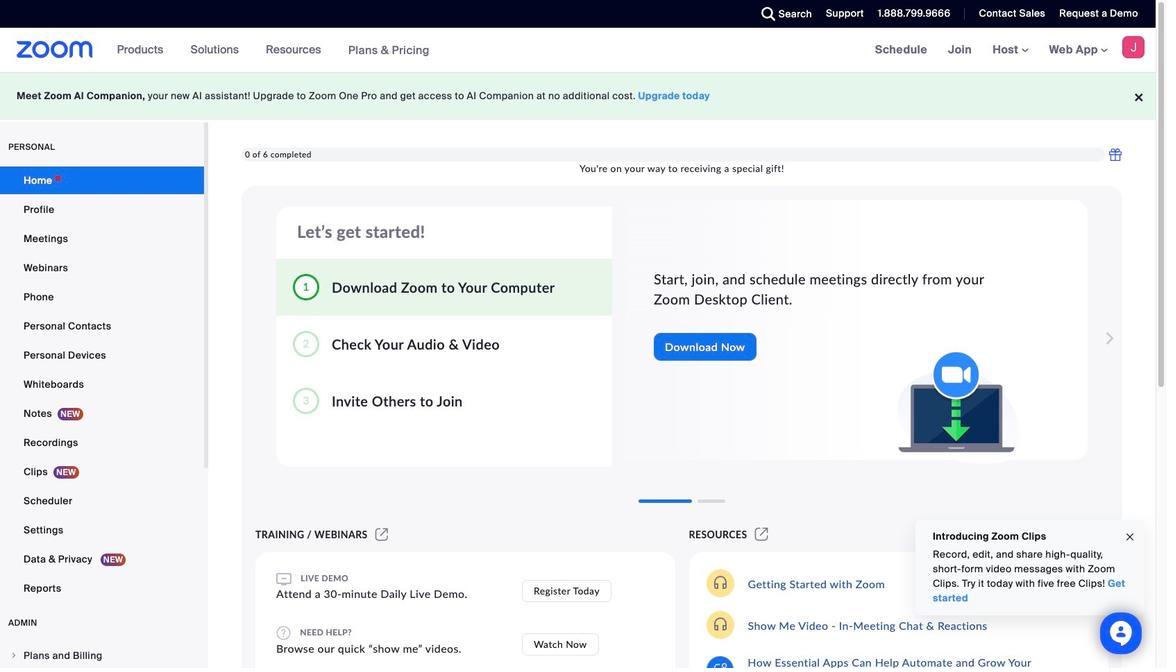 Task type: describe. For each thing, give the bounding box(es) containing it.
personal menu menu
[[0, 167, 204, 604]]

product information navigation
[[107, 28, 440, 73]]

1 window new image from the left
[[373, 529, 390, 541]]

zoom logo image
[[17, 41, 93, 58]]

profile picture image
[[1123, 36, 1145, 58]]

2 window new image from the left
[[753, 529, 771, 541]]

close image
[[1125, 530, 1136, 545]]

next image
[[1099, 325, 1118, 353]]



Task type: locate. For each thing, give the bounding box(es) containing it.
footer
[[0, 72, 1156, 120]]

window new image
[[373, 529, 390, 541], [753, 529, 771, 541]]

menu item
[[0, 643, 204, 669]]

0 horizontal spatial window new image
[[373, 529, 390, 541]]

banner
[[0, 28, 1156, 73]]

right image
[[10, 652, 18, 660]]

1 horizontal spatial window new image
[[753, 529, 771, 541]]

meetings navigation
[[865, 28, 1156, 73]]



Task type: vqa. For each thing, say whether or not it's contained in the screenshot.
window new icon
yes



